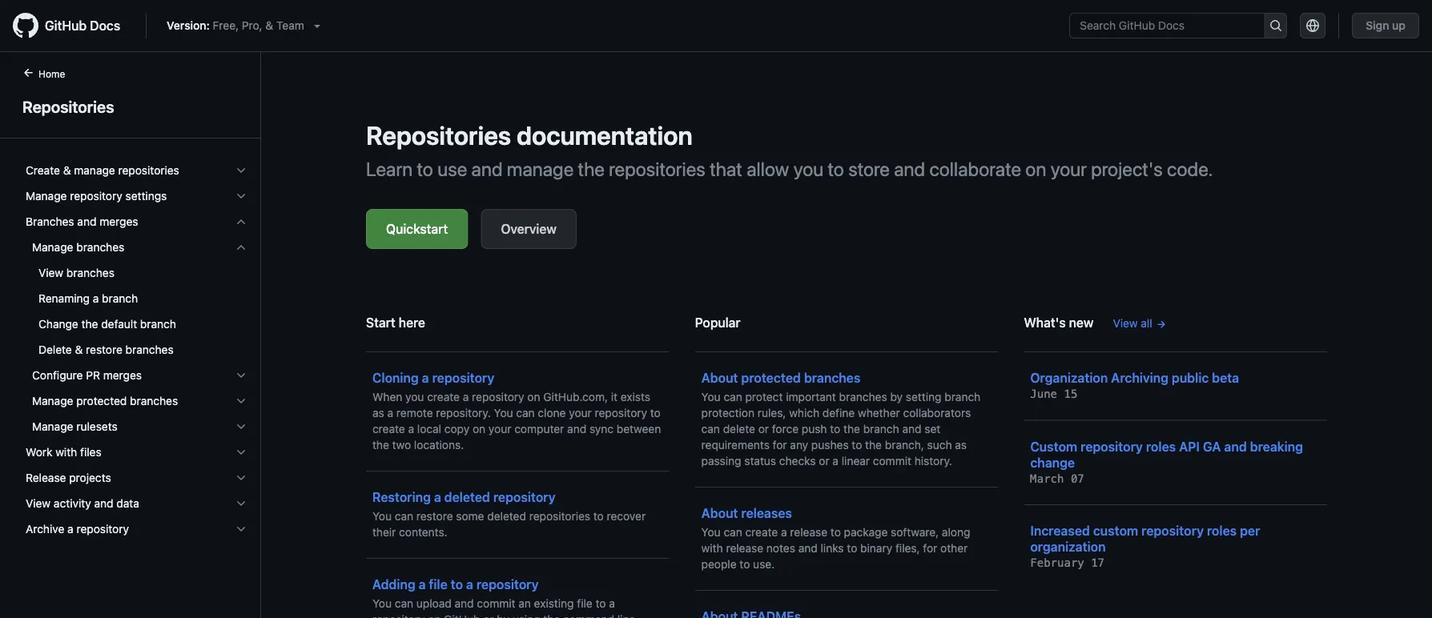 Task type: describe. For each thing, give the bounding box(es) containing it.
a inside "element"
[[93, 292, 99, 305]]

sc 9kayk9 0 image for archive a repository
[[235, 523, 248, 536]]

as inside about protected branches you can protect important branches by setting branch protection rules, which define whether collaborators can delete or force push to the branch and set requirements for any pushes to the branch, such as passing status checks or a linear commit history.
[[955, 439, 967, 452]]

sc 9kayk9 0 image for view activity and data
[[235, 498, 248, 510]]

contents.
[[399, 526, 448, 539]]

you inside about protected branches you can protect important branches by setting branch protection rules, which define whether collaborators can delete or force push to the branch and set requirements for any pushes to the branch, such as passing status checks or a linear commit history.
[[702, 391, 721, 404]]

0 horizontal spatial create
[[373, 423, 405, 436]]

repositories inside 'restoring a deleted repository you can restore some deleted repositories to recover their contents.'
[[529, 510, 591, 523]]

restore inside 'restoring a deleted repository you can restore some deleted repositories to recover their contents.'
[[417, 510, 453, 523]]

manage repository settings button
[[19, 183, 254, 209]]

create & manage repositories button
[[19, 158, 254, 183]]

change
[[1031, 455, 1075, 470]]

code.
[[1167, 158, 1213, 180]]

api
[[1180, 439, 1200, 454]]

branches up important
[[804, 371, 861, 386]]

and inside about releases you can create a release to package software, along with release notes and links to binary files, for other people to use.
[[799, 542, 818, 555]]

pushes
[[812, 439, 849, 452]]

sign up link
[[1353, 13, 1420, 38]]

passing
[[702, 455, 742, 468]]

march 07 element
[[1031, 472, 1085, 486]]

february 17 element
[[1031, 557, 1105, 570]]

17
[[1091, 557, 1105, 570]]

github docs link
[[13, 13, 133, 38]]

remote
[[397, 407, 433, 420]]

on inside adding a file to a repository you can upload and commit an existing file to a repository on github or by using the command line.
[[428, 613, 441, 619]]

sc 9kayk9 0 image for create & manage repositories
[[235, 164, 248, 177]]

existing
[[534, 597, 574, 611]]

pro,
[[242, 19, 262, 32]]

march
[[1031, 472, 1064, 486]]

roles inside 'increased custom repository roles per organization february 17'
[[1207, 524, 1237, 539]]

1 vertical spatial your
[[569, 407, 592, 420]]

to up 'command'
[[596, 597, 606, 611]]

you inside cloning a repository when you create a repository on github.com, it exists as a remote repository. you can clone your repository to create a local copy on your computer and sync between the two locations.
[[406, 391, 424, 404]]

default
[[101, 318, 137, 331]]

a down some
[[466, 577, 473, 592]]

repository inside 'increased custom repository roles per organization february 17'
[[1142, 524, 1204, 539]]

work with files
[[26, 446, 102, 459]]

or for repository
[[483, 613, 494, 619]]

manage branches button
[[19, 235, 254, 260]]

can inside adding a file to a repository you can upload and commit an existing file to a repository on github or by using the command line.
[[395, 597, 413, 611]]

command
[[563, 613, 615, 619]]

create inside about releases you can create a release to package software, along with release notes and links to binary files, for other people to use.
[[746, 526, 778, 539]]

sign
[[1366, 19, 1390, 32]]

renaming
[[38, 292, 90, 305]]

sc 9kayk9 0 image for manage repository settings
[[235, 190, 248, 203]]

branches inside dropdown button
[[130, 395, 178, 408]]

your inside repositories documentation learn to use and manage the repositories that allow you to store and collaborate on your project's code.
[[1051, 158, 1087, 180]]

github inside adding a file to a repository you can upload and commit an existing file to a repository on github or by using the command line.
[[444, 613, 480, 619]]

start
[[366, 315, 396, 330]]

breaking
[[1250, 439, 1304, 454]]

or for protect
[[759, 423, 769, 436]]

delete & restore branches link
[[19, 337, 254, 363]]

repositories inside repositories documentation learn to use and manage the repositories that allow you to store and collaborate on your project's code.
[[609, 158, 706, 180]]

the up linear
[[865, 439, 882, 452]]

as inside cloning a repository when you create a repository on github.com, it exists as a remote repository. you can clone your repository to create a local copy on your computer and sync between the two locations.
[[373, 407, 384, 420]]

here
[[399, 315, 425, 330]]

branch,
[[885, 439, 924, 452]]

to inside 'restoring a deleted repository you can restore some deleted repositories to recover their contents.'
[[594, 510, 604, 523]]

configure pr merges
[[32, 369, 142, 382]]

repositories inside create & manage repositories dropdown button
[[118, 164, 179, 177]]

to left the use.
[[740, 558, 750, 571]]

and right store
[[894, 158, 925, 180]]

to left use at left top
[[417, 158, 433, 180]]

a inside about protected branches you can protect important branches by setting branch protection rules, which define whether collaborators can delete or force push to the branch and set requirements for any pushes to the branch, such as passing status checks or a linear commit history.
[[833, 455, 839, 468]]

recover
[[607, 510, 646, 523]]

manage for manage repository settings
[[26, 189, 67, 203]]

manage branches element containing view branches
[[13, 260, 260, 363]]

about for about protected branches
[[702, 371, 738, 386]]

archive a repository
[[26, 523, 129, 536]]

adding
[[373, 577, 416, 592]]

Search GitHub Docs search field
[[1071, 14, 1265, 38]]

increased custom repository roles per organization february 17
[[1031, 524, 1261, 570]]

a down remote
[[408, 423, 414, 436]]

checks
[[779, 455, 816, 468]]

2 horizontal spatial &
[[266, 19, 273, 32]]

create
[[26, 164, 60, 177]]

2 horizontal spatial or
[[819, 455, 830, 468]]

can inside cloning a repository when you create a repository on github.com, it exists as a remote repository. you can clone your repository to create a local copy on your computer and sync between the two locations.
[[516, 407, 535, 420]]

can inside about releases you can create a release to package software, along with release notes and links to binary files, for other people to use.
[[724, 526, 743, 539]]

sign up
[[1366, 19, 1406, 32]]

to up links
[[831, 526, 841, 539]]

work with files button
[[19, 440, 254, 466]]

0 horizontal spatial your
[[489, 423, 512, 436]]

repository inside custom repository roles api ga and breaking change march 07
[[1081, 439, 1143, 454]]

increased
[[1031, 524, 1090, 539]]

0 horizontal spatial file
[[429, 577, 448, 592]]

links
[[821, 542, 844, 555]]

local
[[417, 423, 442, 436]]

the inside cloning a repository when you create a repository on github.com, it exists as a remote repository. you can clone your repository to create a local copy on your computer and sync between the two locations.
[[373, 439, 389, 452]]

up
[[1393, 19, 1406, 32]]

view for view branches
[[38, 266, 63, 280]]

sync
[[590, 423, 614, 436]]

github inside github docs link
[[45, 18, 87, 33]]

for inside about releases you can create a release to package software, along with release notes and links to binary files, for other people to use.
[[923, 542, 938, 555]]

can inside 'restoring a deleted repository you can restore some deleted repositories to recover their contents.'
[[395, 510, 413, 523]]

renaming a branch link
[[19, 286, 254, 312]]

view all link
[[1113, 315, 1167, 332]]

organization
[[1031, 540, 1106, 555]]

archive
[[26, 523, 64, 536]]

branch up default
[[102, 292, 138, 305]]

1 vertical spatial deleted
[[487, 510, 526, 523]]

two
[[392, 439, 411, 452]]

a inside 'restoring a deleted repository you can restore some deleted repositories to recover their contents.'
[[434, 490, 441, 505]]

notes
[[767, 542, 796, 555]]

the inside adding a file to a repository you can upload and commit an existing file to a repository on github or by using the command line.
[[544, 613, 560, 619]]

important
[[786, 391, 836, 404]]

manage branches
[[32, 241, 124, 254]]

you inside 'restoring a deleted repository you can restore some deleted repositories to recover their contents.'
[[373, 510, 392, 523]]

branches
[[26, 215, 74, 228]]

locations.
[[414, 439, 464, 452]]

repositories for repositories
[[22, 97, 114, 116]]

configure
[[32, 369, 83, 382]]

manage repository settings
[[26, 189, 167, 203]]

cloning a repository when you create a repository on github.com, it exists as a remote repository. you can clone your repository to create a local copy on your computer and sync between the two locations.
[[373, 371, 661, 452]]

set
[[925, 423, 941, 436]]

can up protection
[[724, 391, 743, 404]]

home link
[[16, 67, 91, 83]]

what's new
[[1024, 315, 1094, 330]]

view activity and data button
[[19, 491, 254, 517]]

collaborate
[[930, 158, 1022, 180]]

all
[[1141, 317, 1153, 330]]

restore inside manage branches element
[[86, 343, 122, 357]]

branches up renaming a branch
[[66, 266, 115, 280]]

15
[[1064, 388, 1078, 401]]

release
[[26, 472, 66, 485]]

to down define
[[830, 423, 841, 436]]

to up linear
[[852, 439, 862, 452]]

copy
[[445, 423, 470, 436]]

for inside about protected branches you can protect important branches by setting branch protection rules, which define whether collaborators can delete or force push to the branch and set requirements for any pushes to the branch, such as passing status checks or a linear commit history.
[[773, 439, 787, 452]]

when
[[373, 391, 402, 404]]

upload
[[417, 597, 452, 611]]

manage branches element containing manage branches
[[13, 235, 260, 363]]

and inside adding a file to a repository you can upload and commit an existing file to a repository on github or by using the command line.
[[455, 597, 474, 611]]

files,
[[896, 542, 920, 555]]

repositories element
[[0, 65, 261, 617]]

manage protected branches
[[32, 395, 178, 408]]

popular
[[695, 315, 741, 330]]

repository.
[[436, 407, 491, 420]]

organization
[[1031, 371, 1108, 386]]

with inside about releases you can create a release to package software, along with release notes and links to binary files, for other people to use.
[[702, 542, 723, 555]]

on up clone
[[528, 391, 540, 404]]

0 vertical spatial deleted
[[444, 490, 490, 505]]

branches and merges element containing branches and merges
[[13, 209, 260, 440]]

search image
[[1270, 19, 1283, 32]]

the inside repositories documentation learn to use and manage the repositories that allow you to store and collaborate on your project's code.
[[578, 158, 605, 180]]

protected for about
[[741, 371, 801, 386]]

to right links
[[847, 542, 858, 555]]

people
[[702, 558, 737, 571]]

quickstart
[[386, 222, 448, 237]]

sc 9kayk9 0 image for manage branches
[[235, 241, 248, 254]]

status
[[745, 455, 776, 468]]

sc 9kayk9 0 image for manage rulesets
[[235, 421, 248, 433]]

with inside dropdown button
[[55, 446, 77, 459]]

releases
[[741, 506, 792, 521]]

delete
[[723, 423, 755, 436]]

some
[[456, 510, 484, 523]]

learn
[[366, 158, 413, 180]]



Task type: vqa. For each thing, say whether or not it's contained in the screenshot.
Get
no



Task type: locate. For each thing, give the bounding box(es) containing it.
1 vertical spatial as
[[955, 439, 967, 452]]

repositories up use at left top
[[366, 120, 511, 151]]

your left project's
[[1051, 158, 1087, 180]]

github left docs
[[45, 18, 87, 33]]

4 sc 9kayk9 0 image from the top
[[235, 421, 248, 433]]

overview
[[501, 222, 557, 237]]

6 sc 9kayk9 0 image from the top
[[235, 523, 248, 536]]

a inside about releases you can create a release to package software, along with release notes and links to binary files, for other people to use.
[[781, 526, 787, 539]]

merges inside configure pr merges dropdown button
[[103, 369, 142, 382]]

0 horizontal spatial for
[[773, 439, 787, 452]]

sc 9kayk9 0 image inside archive a repository dropdown button
[[235, 523, 248, 536]]

roles left api
[[1146, 439, 1176, 454]]

view up archive
[[26, 497, 51, 510]]

you inside adding a file to a repository you can upload and commit an existing file to a repository on github or by using the command line.
[[373, 597, 392, 611]]

branches and merges
[[26, 215, 138, 228]]

as right such
[[955, 439, 967, 452]]

renaming a branch
[[38, 292, 138, 305]]

sc 9kayk9 0 image inside configure pr merges dropdown button
[[235, 369, 248, 382]]

repositories left recover
[[529, 510, 591, 523]]

1 horizontal spatial roles
[[1207, 524, 1237, 539]]

branches down branches and merges
[[76, 241, 124, 254]]

exists
[[621, 391, 651, 404]]

0 vertical spatial roles
[[1146, 439, 1176, 454]]

0 horizontal spatial github
[[45, 18, 87, 33]]

protected
[[741, 371, 801, 386], [76, 395, 127, 408]]

public
[[1172, 371, 1209, 386]]

2 horizontal spatial create
[[746, 526, 778, 539]]

projects
[[69, 472, 111, 485]]

or inside adding a file to a repository you can upload and commit an existing file to a repository on github or by using the command line.
[[483, 613, 494, 619]]

and up branch,
[[903, 423, 922, 436]]

merges for branches and merges
[[100, 215, 138, 228]]

protected inside about protected branches you can protect important branches by setting branch protection rules, which define whether collaborators can delete or force push to the branch and set requirements for any pushes to the branch, such as passing status checks or a linear commit history.
[[741, 371, 801, 386]]

2 manage branches element from the top
[[13, 260, 260, 363]]

view up renaming
[[38, 266, 63, 280]]

branches and merges element
[[13, 209, 260, 440], [13, 235, 260, 440]]

4 sc 9kayk9 0 image from the top
[[235, 472, 248, 485]]

branches inside "dropdown button"
[[76, 241, 124, 254]]

restoring a deleted repository you can restore some deleted repositories to recover their contents.
[[373, 490, 646, 539]]

commit left an
[[477, 597, 516, 611]]

on right 'copy'
[[473, 423, 486, 436]]

protected up rulesets
[[76, 395, 127, 408]]

0 vertical spatial as
[[373, 407, 384, 420]]

0 vertical spatial file
[[429, 577, 448, 592]]

1 horizontal spatial your
[[569, 407, 592, 420]]

sc 9kayk9 0 image
[[235, 190, 248, 203], [235, 216, 248, 228], [235, 241, 248, 254], [235, 421, 248, 433], [235, 446, 248, 459]]

with left files at left
[[55, 446, 77, 459]]

sc 9kayk9 0 image for manage protected branches
[[235, 395, 248, 408]]

2 vertical spatial or
[[483, 613, 494, 619]]

settings
[[125, 189, 167, 203]]

a up "repository."
[[463, 391, 469, 404]]

and right ga
[[1225, 439, 1247, 454]]

delete & restore branches
[[38, 343, 174, 357]]

a right cloning
[[422, 371, 429, 386]]

use
[[438, 158, 467, 180]]

github down upload
[[444, 613, 480, 619]]

1 vertical spatial merges
[[103, 369, 142, 382]]

sc 9kayk9 0 image for configure pr merges
[[235, 369, 248, 382]]

store
[[849, 158, 890, 180]]

1 horizontal spatial as
[[955, 439, 967, 452]]

1 vertical spatial repositories
[[366, 120, 511, 151]]

2 vertical spatial create
[[746, 526, 778, 539]]

ga
[[1203, 439, 1221, 454]]

roles left per
[[1207, 524, 1237, 539]]

0 vertical spatial release
[[790, 526, 828, 539]]

you inside repositories documentation learn to use and manage the repositories that allow you to store and collaborate on your project's code.
[[794, 158, 824, 180]]

such
[[927, 439, 952, 452]]

commit inside adding a file to a repository you can upload and commit an existing file to a repository on github or by using the command line.
[[477, 597, 516, 611]]

organization archiving public beta june 15
[[1031, 371, 1240, 401]]

restore
[[86, 343, 122, 357], [417, 510, 453, 523]]

0 vertical spatial view
[[38, 266, 63, 280]]

whether
[[858, 407, 900, 420]]

and inside dropdown button
[[94, 497, 113, 510]]

0 horizontal spatial manage
[[74, 164, 115, 177]]

work
[[26, 446, 52, 459]]

sc 9kayk9 0 image for branches and merges
[[235, 216, 248, 228]]

1 vertical spatial you
[[406, 391, 424, 404]]

1 vertical spatial by
[[497, 613, 510, 619]]

0 vertical spatial restore
[[86, 343, 122, 357]]

manage inside dropdown button
[[74, 164, 115, 177]]

a up upload
[[419, 577, 426, 592]]

& inside the branches and merges "element"
[[75, 343, 83, 357]]

view left all
[[1113, 317, 1138, 330]]

2 sc 9kayk9 0 image from the top
[[235, 369, 248, 382]]

to inside cloning a repository when you create a repository on github.com, it exists as a remote repository. you can clone your repository to create a local copy on your computer and sync between the two locations.
[[650, 407, 661, 420]]

manage inside "dropdown button"
[[32, 241, 73, 254]]

2 vertical spatial view
[[26, 497, 51, 510]]

on inside repositories documentation learn to use and manage the repositories that allow you to store and collaborate on your project's code.
[[1026, 158, 1047, 180]]

sc 9kayk9 0 image inside manage branches "dropdown button"
[[235, 241, 248, 254]]

branches
[[76, 241, 124, 254], [66, 266, 115, 280], [126, 343, 174, 357], [804, 371, 861, 386], [839, 391, 887, 404], [130, 395, 178, 408]]

5 sc 9kayk9 0 image from the top
[[235, 498, 248, 510]]

rules,
[[758, 407, 786, 420]]

0 vertical spatial by
[[891, 391, 903, 404]]

a down when at the bottom left
[[387, 407, 393, 420]]

collaborators
[[903, 407, 971, 420]]

protection
[[702, 407, 755, 420]]

june 15 element
[[1031, 388, 1078, 401]]

change the default branch link
[[19, 312, 254, 337]]

about
[[702, 371, 738, 386], [702, 506, 738, 521]]

github
[[45, 18, 87, 33], [444, 613, 480, 619]]

to left store
[[828, 158, 844, 180]]

on down upload
[[428, 613, 441, 619]]

0 horizontal spatial repositories
[[118, 164, 179, 177]]

sc 9kayk9 0 image inside manage protected branches dropdown button
[[235, 395, 248, 408]]

you down adding
[[373, 597, 392, 611]]

1 vertical spatial github
[[444, 613, 480, 619]]

0 horizontal spatial &
[[63, 164, 71, 177]]

and right upload
[[455, 597, 474, 611]]

1 vertical spatial create
[[373, 423, 405, 436]]

can down adding
[[395, 597, 413, 611]]

a up 'command'
[[609, 597, 615, 611]]

can down protection
[[702, 423, 720, 436]]

0 horizontal spatial roles
[[1146, 439, 1176, 454]]

0 vertical spatial protected
[[741, 371, 801, 386]]

0 vertical spatial your
[[1051, 158, 1087, 180]]

delete
[[38, 343, 72, 357]]

sc 9kayk9 0 image
[[235, 164, 248, 177], [235, 369, 248, 382], [235, 395, 248, 408], [235, 472, 248, 485], [235, 498, 248, 510], [235, 523, 248, 536]]

commit
[[873, 455, 912, 468], [477, 597, 516, 611]]

it
[[611, 391, 618, 404]]

1 horizontal spatial manage
[[507, 158, 574, 180]]

0 horizontal spatial you
[[406, 391, 424, 404]]

release up links
[[790, 526, 828, 539]]

1 vertical spatial restore
[[417, 510, 453, 523]]

the down renaming a branch
[[81, 318, 98, 331]]

a
[[93, 292, 99, 305], [422, 371, 429, 386], [463, 391, 469, 404], [387, 407, 393, 420], [408, 423, 414, 436], [833, 455, 839, 468], [434, 490, 441, 505], [67, 523, 73, 536], [781, 526, 787, 539], [419, 577, 426, 592], [466, 577, 473, 592], [609, 597, 615, 611]]

0 vertical spatial or
[[759, 423, 769, 436]]

0 horizontal spatial commit
[[477, 597, 516, 611]]

commit down branch,
[[873, 455, 912, 468]]

merges inside branches and merges dropdown button
[[100, 215, 138, 228]]

restore down change the default branch
[[86, 343, 122, 357]]

repositories for repositories documentation learn to use and manage the repositories that allow you to store and collaborate on your project's code.
[[366, 120, 511, 151]]

and inside dropdown button
[[77, 215, 97, 228]]

roles inside custom repository roles api ga and breaking change march 07
[[1146, 439, 1176, 454]]

restore up contents.
[[417, 510, 453, 523]]

2 horizontal spatial repositories
[[609, 158, 706, 180]]

branches and merges element containing manage branches
[[13, 235, 260, 440]]

and right use at left top
[[472, 158, 503, 180]]

& for create & manage repositories
[[63, 164, 71, 177]]

using
[[513, 613, 541, 619]]

branch down the renaming a branch link
[[140, 318, 176, 331]]

view
[[38, 266, 63, 280], [1113, 317, 1138, 330], [26, 497, 51, 510]]

cloning
[[373, 371, 419, 386]]

by inside about protected branches you can protect important branches by setting branch protection rules, which define whether collaborators can delete or force push to the branch and set requirements for any pushes to the branch, such as passing status checks or a linear commit history.
[[891, 391, 903, 404]]

& for delete & restore branches
[[75, 343, 83, 357]]

0 vertical spatial github
[[45, 18, 87, 33]]

manage branches element
[[13, 235, 260, 363], [13, 260, 260, 363]]

a right the restoring
[[434, 490, 441, 505]]

protected inside dropdown button
[[76, 395, 127, 408]]

by left using
[[497, 613, 510, 619]]

you inside about releases you can create a release to package software, along with release notes and links to binary files, for other people to use.
[[702, 526, 721, 539]]

sc 9kayk9 0 image inside branches and merges dropdown button
[[235, 216, 248, 228]]

and inside cloning a repository when you create a repository on github.com, it exists as a remote repository. you can clone your repository to create a local copy on your computer and sync between the two locations.
[[567, 423, 587, 436]]

sc 9kayk9 0 image for work with files
[[235, 446, 248, 459]]

0 horizontal spatial restore
[[86, 343, 122, 357]]

0 horizontal spatial protected
[[76, 395, 127, 408]]

home
[[38, 68, 65, 79]]

manage up manage repository settings
[[74, 164, 115, 177]]

per
[[1240, 524, 1261, 539]]

1 vertical spatial with
[[702, 542, 723, 555]]

branch down whether
[[863, 423, 900, 436]]

by inside adding a file to a repository you can upload and commit an existing file to a repository on github or by using the command line.
[[497, 613, 510, 619]]

github docs
[[45, 18, 120, 33]]

1 horizontal spatial repositories
[[366, 120, 511, 151]]

1 horizontal spatial protected
[[741, 371, 801, 386]]

release projects
[[26, 472, 111, 485]]

& right create
[[63, 164, 71, 177]]

1 horizontal spatial for
[[923, 542, 938, 555]]

3 sc 9kayk9 0 image from the top
[[235, 395, 248, 408]]

can up computer
[[516, 407, 535, 420]]

clone
[[538, 407, 566, 420]]

start here
[[366, 315, 425, 330]]

about for about releases
[[702, 506, 738, 521]]

repositories link
[[19, 95, 241, 119]]

1 horizontal spatial restore
[[417, 510, 453, 523]]

and up manage branches
[[77, 215, 97, 228]]

with
[[55, 446, 77, 459], [702, 542, 723, 555]]

1 horizontal spatial or
[[759, 423, 769, 436]]

& right delete
[[75, 343, 83, 357]]

1 branches and merges element from the top
[[13, 209, 260, 440]]

manage down the branches
[[32, 241, 73, 254]]

force
[[772, 423, 799, 436]]

1 horizontal spatial by
[[891, 391, 903, 404]]

repositories up settings
[[118, 164, 179, 177]]

can down the restoring
[[395, 510, 413, 523]]

1 horizontal spatial you
[[794, 158, 824, 180]]

0 vertical spatial for
[[773, 439, 787, 452]]

the
[[578, 158, 605, 180], [81, 318, 98, 331], [844, 423, 860, 436], [373, 439, 389, 452], [865, 439, 882, 452], [544, 613, 560, 619]]

on right "collaborate"
[[1026, 158, 1047, 180]]

5 sc 9kayk9 0 image from the top
[[235, 446, 248, 459]]

1 vertical spatial release
[[726, 542, 764, 555]]

1 horizontal spatial release
[[790, 526, 828, 539]]

branches and merges button
[[19, 209, 254, 235]]

history.
[[915, 455, 953, 468]]

repositories inside repositories documentation learn to use and manage the repositories that allow you to store and collaborate on your project's code.
[[366, 120, 511, 151]]

for down software, at the right bottom of page
[[923, 542, 938, 555]]

1 vertical spatial commit
[[477, 597, 516, 611]]

file up upload
[[429, 577, 448, 592]]

0 horizontal spatial release
[[726, 542, 764, 555]]

1 horizontal spatial with
[[702, 542, 723, 555]]

or down rules,
[[759, 423, 769, 436]]

repository inside 'restoring a deleted repository you can restore some deleted repositories to recover their contents.'
[[493, 490, 556, 505]]

manage for manage rulesets
[[32, 420, 73, 433]]

allow
[[747, 158, 789, 180]]

view inside manage branches element
[[38, 266, 63, 280]]

setting
[[906, 391, 942, 404]]

0 vertical spatial you
[[794, 158, 824, 180]]

deleted up some
[[444, 490, 490, 505]]

june
[[1031, 388, 1058, 401]]

pr
[[86, 369, 100, 382]]

your down github.com,
[[569, 407, 592, 420]]

2 horizontal spatial your
[[1051, 158, 1087, 180]]

2 about from the top
[[702, 506, 738, 521]]

the down the existing
[[544, 613, 560, 619]]

for down force
[[773, 439, 787, 452]]

quickstart link
[[366, 209, 468, 249]]

sc 9kayk9 0 image inside manage rulesets dropdown button
[[235, 421, 248, 433]]

manage for manage branches
[[32, 241, 73, 254]]

view for view all
[[1113, 317, 1138, 330]]

branches up whether
[[839, 391, 887, 404]]

0 horizontal spatial repositories
[[22, 97, 114, 116]]

sc 9kayk9 0 image inside view activity and data dropdown button
[[235, 498, 248, 510]]

data
[[116, 497, 139, 510]]

0 horizontal spatial or
[[483, 613, 494, 619]]

& right pro, on the top left
[[266, 19, 273, 32]]

you right "repository."
[[494, 407, 513, 420]]

files
[[80, 446, 102, 459]]

view branches
[[38, 266, 115, 280]]

0 vertical spatial repositories
[[22, 97, 114, 116]]

view activity and data
[[26, 497, 139, 510]]

and left sync
[[567, 423, 587, 436]]

sc 9kayk9 0 image for release projects
[[235, 472, 248, 485]]

manage up work with files
[[32, 420, 73, 433]]

deleted right some
[[487, 510, 526, 523]]

create up "repository."
[[427, 391, 460, 404]]

0 vertical spatial about
[[702, 371, 738, 386]]

view branches link
[[19, 260, 254, 286]]

project's
[[1091, 158, 1163, 180]]

which
[[789, 407, 820, 420]]

a inside dropdown button
[[67, 523, 73, 536]]

0 vertical spatial &
[[266, 19, 273, 32]]

february
[[1031, 557, 1085, 570]]

a right archive
[[67, 523, 73, 536]]

1 horizontal spatial file
[[577, 597, 593, 611]]

1 sc 9kayk9 0 image from the top
[[235, 164, 248, 177]]

0 vertical spatial merges
[[100, 215, 138, 228]]

0 vertical spatial with
[[55, 446, 77, 459]]

0 horizontal spatial with
[[55, 446, 77, 459]]

sc 9kayk9 0 image inside manage repository settings dropdown button
[[235, 190, 248, 203]]

2 vertical spatial your
[[489, 423, 512, 436]]

1 vertical spatial for
[[923, 542, 938, 555]]

& inside dropdown button
[[63, 164, 71, 177]]

the left the two
[[373, 439, 389, 452]]

1 horizontal spatial &
[[75, 343, 83, 357]]

triangle down image
[[311, 19, 324, 32]]

07
[[1071, 472, 1085, 486]]

protected for manage
[[76, 395, 127, 408]]

deleted
[[444, 490, 490, 505], [487, 510, 526, 523]]

you inside cloning a repository when you create a repository on github.com, it exists as a remote repository. you can clone your repository to create a local copy on your computer and sync between the two locations.
[[494, 407, 513, 420]]

1 sc 9kayk9 0 image from the top
[[235, 190, 248, 203]]

the down define
[[844, 423, 860, 436]]

view inside 'link'
[[1113, 317, 1138, 330]]

the down documentation at left
[[578, 158, 605, 180]]

select language: current language is english image
[[1307, 19, 1320, 32]]

package
[[844, 526, 888, 539]]

sc 9kayk9 0 image inside work with files dropdown button
[[235, 446, 248, 459]]

branches down change the default branch link
[[126, 343, 174, 357]]

1 vertical spatial file
[[577, 597, 593, 611]]

rulesets
[[76, 420, 118, 433]]

with up people
[[702, 542, 723, 555]]

you up their
[[373, 510, 392, 523]]

file up 'command'
[[577, 597, 593, 611]]

protected up protect
[[741, 371, 801, 386]]

protect
[[746, 391, 783, 404]]

and inside about protected branches you can protect important branches by setting branch protection rules, which define whether collaborators can delete or force push to the branch and set requirements for any pushes to the branch, such as passing status checks or a linear commit history.
[[903, 423, 922, 436]]

about up protection
[[702, 371, 738, 386]]

merges
[[100, 215, 138, 228], [103, 369, 142, 382]]

3 sc 9kayk9 0 image from the top
[[235, 241, 248, 254]]

0 horizontal spatial as
[[373, 407, 384, 420]]

1 horizontal spatial repositories
[[529, 510, 591, 523]]

manage for manage protected branches
[[32, 395, 73, 408]]

to left recover
[[594, 510, 604, 523]]

a up notes
[[781, 526, 787, 539]]

about inside about releases you can create a release to package software, along with release notes and links to binary files, for other people to use.
[[702, 506, 738, 521]]

create & manage repositories
[[26, 164, 179, 177]]

sc 9kayk9 0 image inside create & manage repositories dropdown button
[[235, 164, 248, 177]]

repositories down documentation at left
[[609, 158, 706, 180]]

view for view activity and data
[[26, 497, 51, 510]]

1 horizontal spatial commit
[[873, 455, 912, 468]]

manage down configure
[[32, 395, 73, 408]]

&
[[266, 19, 273, 32], [63, 164, 71, 177], [75, 343, 83, 357]]

2 sc 9kayk9 0 image from the top
[[235, 216, 248, 228]]

1 vertical spatial view
[[1113, 317, 1138, 330]]

2 branches and merges element from the top
[[13, 235, 260, 440]]

branch up collaborators
[[945, 391, 981, 404]]

2 vertical spatial &
[[75, 343, 83, 357]]

1 vertical spatial &
[[63, 164, 71, 177]]

release up the use.
[[726, 542, 764, 555]]

and inside custom repository roles api ga and breaking change march 07
[[1225, 439, 1247, 454]]

file
[[429, 577, 448, 592], [577, 597, 593, 611]]

1 horizontal spatial create
[[427, 391, 460, 404]]

can
[[724, 391, 743, 404], [516, 407, 535, 420], [702, 423, 720, 436], [395, 510, 413, 523], [724, 526, 743, 539], [395, 597, 413, 611]]

linear
[[842, 455, 870, 468]]

can up people
[[724, 526, 743, 539]]

1 vertical spatial about
[[702, 506, 738, 521]]

merges down manage repository settings dropdown button
[[100, 215, 138, 228]]

their
[[373, 526, 396, 539]]

on
[[1026, 158, 1047, 180], [528, 391, 540, 404], [473, 423, 486, 436], [428, 613, 441, 619]]

you up remote
[[406, 391, 424, 404]]

0 vertical spatial commit
[[873, 455, 912, 468]]

that
[[710, 158, 743, 180]]

view inside dropdown button
[[26, 497, 51, 510]]

1 vertical spatial protected
[[76, 395, 127, 408]]

to up upload
[[451, 577, 463, 592]]

release projects button
[[19, 466, 254, 491]]

about left releases
[[702, 506, 738, 521]]

None search field
[[1070, 13, 1288, 38]]

the inside repositories element
[[81, 318, 98, 331]]

1 horizontal spatial github
[[444, 613, 480, 619]]

to up between
[[650, 407, 661, 420]]

manage inside repositories documentation learn to use and manage the repositories that allow you to store and collaborate on your project's code.
[[507, 158, 574, 180]]

sc 9kayk9 0 image inside release projects dropdown button
[[235, 472, 248, 485]]

by up whether
[[891, 391, 903, 404]]

version:
[[167, 19, 210, 32]]

1 vertical spatial roles
[[1207, 524, 1237, 539]]

repository
[[70, 189, 122, 203], [432, 371, 495, 386], [472, 391, 525, 404], [595, 407, 647, 420], [1081, 439, 1143, 454], [493, 490, 556, 505], [77, 523, 129, 536], [1142, 524, 1204, 539], [477, 577, 539, 592], [373, 613, 425, 619]]

and left links
[[799, 542, 818, 555]]

1 manage branches element from the top
[[13, 235, 260, 363]]

merges for configure pr merges
[[103, 369, 142, 382]]

archiving
[[1111, 371, 1169, 386]]

1 vertical spatial or
[[819, 455, 830, 468]]

a up change the default branch
[[93, 292, 99, 305]]

1 about from the top
[[702, 371, 738, 386]]

about inside about protected branches you can protect important branches by setting branch protection rules, which define whether collaborators can delete or force push to the branch and set requirements for any pushes to the branch, such as passing status checks or a linear commit history.
[[702, 371, 738, 386]]

any
[[790, 439, 809, 452]]

manage down create
[[26, 189, 67, 203]]

0 horizontal spatial by
[[497, 613, 510, 619]]

between
[[617, 423, 661, 436]]

0 vertical spatial create
[[427, 391, 460, 404]]

commit inside about protected branches you can protect important branches by setting branch protection rules, which define whether collaborators can delete or force push to the branch and set requirements for any pushes to the branch, such as passing status checks or a linear commit history.
[[873, 455, 912, 468]]



